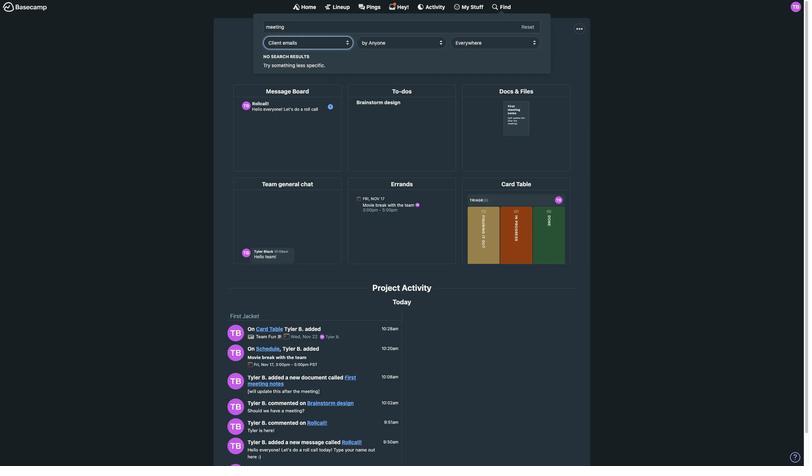 Task type: vqa. For each thing, say whether or not it's contained in the screenshot.
Tyler B. added a new message called Rollcall!'s Tyler
yes



Task type: locate. For each thing, give the bounding box(es) containing it.
jacket for first jacket
[[243, 313, 259, 320]]

1 on from the top
[[300, 400, 306, 406]]

tyler black image
[[228, 325, 244, 342], [320, 335, 325, 340]]

a for tyler b. added a new document called
[[286, 374, 289, 381]]

tyler left is
[[248, 428, 258, 433]]

tyler black image for tyler b. commented on rollcall!
[[228, 419, 244, 435]]

1 vertical spatial activity
[[402, 283, 432, 293]]

3:00pm
[[276, 363, 290, 367]]

first
[[372, 32, 395, 45], [230, 313, 241, 320], [345, 374, 356, 381]]

commented for brainstorm design
[[268, 400, 299, 406]]

rabits
[[418, 48, 433, 54]]

tyler b. commented on rollcall!
[[248, 420, 328, 426]]

0 horizontal spatial colors!
[[471, 48, 488, 54]]

tyler up should
[[248, 400, 261, 406]]

and right strips
[[460, 48, 470, 54]]

on up the meeting?
[[300, 400, 306, 406]]

b. for tyler b.
[[336, 335, 340, 339]]

home link
[[293, 3, 316, 10]]

colors!
[[471, 48, 488, 54], [513, 48, 530, 54]]

1 horizontal spatial jacket
[[398, 32, 432, 45]]

1 horizontal spatial rollcall! link
[[342, 439, 362, 446]]

tyler right 22
[[326, 335, 335, 339]]

a down tyler b. commented on rollcall! at the left of the page
[[286, 439, 289, 446]]

0 horizontal spatial first
[[230, 313, 241, 320]]

tyler
[[285, 326, 297, 332], [326, 335, 335, 339], [283, 346, 296, 352], [248, 374, 261, 381], [248, 400, 261, 406], [248, 420, 261, 426], [248, 428, 258, 433], [248, 439, 261, 446]]

the up -
[[287, 355, 294, 360]]

0 vertical spatial jacket
[[398, 32, 432, 45]]

10:20am element
[[382, 346, 399, 351]]

b. for tyler b. commented on brainstorm design
[[262, 400, 267, 406]]

should
[[248, 408, 262, 414]]

rollcall! link
[[307, 420, 328, 426], [342, 439, 362, 446]]

1 vertical spatial on
[[248, 346, 255, 352]]

on for on schedule ,       tyler b. added
[[248, 346, 255, 352]]

2 commented from the top
[[268, 420, 299, 426]]

added up everyone!
[[268, 439, 284, 446]]

nov left 22
[[303, 334, 311, 340]]

tyler black image inside main element
[[791, 2, 802, 12]]

0 vertical spatial called
[[328, 374, 344, 381]]

1 vertical spatial commented
[[268, 420, 299, 426]]

first inside first meeting notes
[[345, 374, 356, 381]]

team
[[295, 355, 307, 360]]

2 on from the top
[[300, 420, 306, 426]]

pings button
[[358, 3, 381, 10]]

the left first
[[306, 48, 314, 54]]

try
[[264, 62, 271, 68]]

tyler b. added a new document called
[[248, 374, 345, 381]]

:)
[[258, 454, 261, 460]]

no
[[264, 54, 270, 59]]

0 vertical spatial rollcall! link
[[307, 420, 328, 426]]

rollcall! link for tyler b. commented on
[[307, 420, 328, 426]]

added up 22
[[305, 326, 321, 332]]

nov
[[303, 334, 311, 340], [261, 363, 269, 367]]

let's inside "first jacket let's create the first jacket of the company! i am thinking rabits and strips and colors! a lot of colors!"
[[275, 48, 287, 54]]

a
[[286, 374, 289, 381], [282, 408, 284, 414], [286, 439, 289, 446], [300, 447, 302, 453]]

after
[[282, 389, 292, 394]]

project
[[373, 283, 400, 293]]

pst
[[310, 363, 318, 367]]

called right document
[[328, 374, 344, 381]]

and left strips
[[434, 48, 443, 54]]

commented down "should we have a meeting?"
[[268, 420, 299, 426]]

1 commented from the top
[[268, 400, 299, 406]]

2 of from the left
[[506, 48, 511, 54]]

1 new from the top
[[290, 374, 300, 381]]

9:50am element
[[384, 440, 399, 445]]

commented
[[268, 400, 299, 406], [268, 420, 299, 426]]

b.
[[299, 326, 304, 332], [336, 335, 340, 339], [297, 346, 302, 352], [262, 374, 267, 381], [262, 400, 267, 406], [262, 420, 267, 426], [262, 439, 267, 446]]

tyler black image right 22
[[320, 335, 325, 340]]

and
[[434, 48, 443, 54], [460, 48, 470, 54]]

commented up "should we have a meeting?"
[[268, 400, 299, 406]]

b. up update
[[262, 374, 267, 381]]

strips
[[445, 48, 459, 54]]

rollcall! link down brainstorm
[[307, 420, 328, 426]]

the
[[306, 48, 314, 54], [349, 48, 357, 54], [287, 355, 294, 360], [293, 389, 300, 394]]

1 vertical spatial jacket
[[243, 313, 259, 320]]

of right lot
[[506, 48, 511, 54]]

0 vertical spatial on
[[300, 400, 306, 406]]

1 vertical spatial new
[[290, 439, 300, 446]]

1 horizontal spatial colors!
[[513, 48, 530, 54]]

jacket up thinking
[[398, 32, 432, 45]]

let's left do
[[282, 447, 292, 453]]

tyler for tyler b.
[[326, 335, 335, 339]]

hey! button
[[389, 2, 409, 10]]

tyler down fri,
[[248, 374, 261, 381]]

on card table tyler b. added
[[248, 326, 321, 332]]

first for first meeting notes
[[345, 374, 356, 381]]

1 vertical spatial on
[[300, 420, 306, 426]]

brainstorm design link
[[307, 400, 354, 406]]

a right notes
[[286, 374, 289, 381]]

0 vertical spatial new
[[290, 374, 300, 381]]

on down the meeting?
[[300, 420, 306, 426]]

a right have
[[282, 408, 284, 414]]

2 on from the top
[[248, 346, 255, 352]]

jacket
[[398, 32, 432, 45], [243, 313, 259, 320]]

today
[[393, 298, 412, 306]]

new up do
[[290, 439, 300, 446]]

first for first jacket let's create the first jacket of the company! i am thinking rabits and strips and colors! a lot of colors!
[[372, 32, 395, 45]]

1 horizontal spatial rollcall!
[[342, 439, 362, 446]]

fun
[[269, 334, 276, 340]]

of right jacket on the top
[[343, 48, 348, 54]]

colors! right lot
[[513, 48, 530, 54]]

lineup
[[333, 4, 350, 10]]

2 new from the top
[[290, 439, 300, 446]]

9:51am element
[[384, 420, 399, 425]]

2 horizontal spatial first
[[372, 32, 395, 45]]

on
[[300, 400, 306, 406], [300, 420, 306, 426]]

everyone!
[[260, 447, 280, 453]]

of
[[343, 48, 348, 54], [506, 48, 511, 54]]

on left card
[[248, 326, 255, 332]]

on for on card table tyler b. added
[[248, 326, 255, 332]]

rollcall! link up 'your'
[[342, 439, 362, 446]]

colors! left a
[[471, 48, 488, 54]]

tyler right ,
[[283, 346, 296, 352]]

activity up today
[[402, 283, 432, 293]]

new down -
[[290, 374, 300, 381]]

b. up tyler is here! in the bottom left of the page
[[262, 420, 267, 426]]

none reset field inside main element
[[519, 23, 538, 31]]

first jacket let's create the first jacket of the company! i am thinking rabits and strips and colors! a lot of colors!
[[275, 32, 530, 54]]

0 horizontal spatial jacket
[[243, 313, 259, 320]]

meeting
[[248, 381, 269, 387]]

jacket up card
[[243, 313, 259, 320]]

new
[[290, 374, 300, 381], [290, 439, 300, 446]]

with
[[276, 355, 286, 360]]

0 vertical spatial activity
[[426, 4, 445, 10]]

nov left 17,
[[261, 363, 269, 367]]

first jacket link
[[230, 313, 259, 320]]

let's for hello
[[282, 447, 292, 453]]

jacket inside "first jacket let's create the first jacket of the company! i am thinking rabits and strips and colors! a lot of colors!"
[[398, 32, 432, 45]]

1 vertical spatial rollcall! link
[[342, 439, 362, 446]]

b. up everyone!
[[262, 439, 267, 446]]

a inside hello everyone! let's do a roll call today! type your name out here :)
[[300, 447, 302, 453]]

on for brainstorm
[[300, 400, 306, 406]]

commented for rollcall!
[[268, 420, 299, 426]]

None reset field
[[519, 23, 538, 31]]

b. up we
[[262, 400, 267, 406]]

9:50am
[[384, 440, 399, 445]]

1 on from the top
[[248, 326, 255, 332]]

here!
[[264, 428, 275, 433]]

0 vertical spatial first
[[372, 32, 395, 45]]

try something less specific. alert
[[264, 54, 541, 69]]

0 vertical spatial commented
[[268, 400, 299, 406]]

new for message
[[290, 439, 300, 446]]

1 vertical spatial called
[[326, 439, 341, 446]]

tyler for tyler b. added a new message called rollcall!
[[248, 439, 261, 446]]

rollcall! up 'your'
[[342, 439, 362, 446]]

0 vertical spatial nov
[[303, 334, 311, 340]]

first for first jacket
[[230, 313, 241, 320]]

let's
[[275, 48, 287, 54], [282, 447, 292, 453]]

a right do
[[300, 447, 302, 453]]

0 horizontal spatial and
[[434, 48, 443, 54]]

b. for tyler b. added a new document called
[[262, 374, 267, 381]]

find
[[500, 4, 511, 10]]

0 horizontal spatial nov
[[261, 363, 269, 367]]

tyler is here!
[[248, 428, 275, 433]]

,
[[280, 346, 282, 352]]

first inside "first jacket let's create the first jacket of the company! i am thinking rabits and strips and colors! a lot of colors!"
[[372, 32, 395, 45]]

b. right 22
[[336, 335, 340, 339]]

1 horizontal spatial first
[[345, 374, 356, 381]]

9:51am
[[384, 420, 399, 425]]

first
[[315, 48, 325, 54]]

tyler up hello
[[248, 439, 261, 446]]

activity
[[426, 4, 445, 10], [402, 283, 432, 293]]

stuff
[[471, 4, 484, 10]]

notes
[[270, 381, 284, 387]]

on schedule ,       tyler b. added
[[248, 346, 319, 352]]

today!
[[319, 447, 333, 453]]

call
[[311, 447, 318, 453]]

let's inside hello everyone! let's do a roll call today! type your name out here :)
[[282, 447, 292, 453]]

tyler black image for ,       tyler b. added
[[228, 345, 244, 361]]

pings
[[367, 4, 381, 10]]

0 vertical spatial on
[[248, 326, 255, 332]]

0 vertical spatial let's
[[275, 48, 287, 54]]

called up type in the left bottom of the page
[[326, 439, 341, 446]]

added down 22
[[303, 346, 319, 352]]

on up movie on the bottom
[[248, 346, 255, 352]]

0 horizontal spatial rollcall!
[[307, 420, 328, 426]]

0 horizontal spatial rollcall! link
[[307, 420, 328, 426]]

tyler black image for tyler b. added a new message called rollcall!
[[228, 438, 244, 455]]

1 horizontal spatial and
[[460, 48, 470, 54]]

lot
[[495, 48, 505, 54]]

hello
[[248, 447, 258, 453]]

this
[[273, 389, 281, 394]]

hello everyone! let's do a roll call today! type your name out here :)
[[248, 447, 375, 460]]

2 vertical spatial first
[[345, 374, 356, 381]]

tyler black image down first jacket link at bottom left
[[228, 325, 244, 342]]

0 horizontal spatial of
[[343, 48, 348, 54]]

tyler black image
[[791, 2, 802, 12], [228, 345, 244, 361], [228, 373, 244, 390], [228, 399, 244, 416], [228, 419, 244, 435], [228, 438, 244, 455]]

1 vertical spatial nov
[[261, 363, 269, 367]]

rollcall! down brainstorm
[[307, 420, 328, 426]]

less
[[297, 62, 306, 68]]

activity inside main element
[[426, 4, 445, 10]]

activity left my
[[426, 4, 445, 10]]

1 vertical spatial first
[[230, 313, 241, 320]]

tyler up is
[[248, 420, 261, 426]]

fri,
[[254, 363, 260, 367]]

a for should we have a meeting?
[[282, 408, 284, 414]]

1 horizontal spatial of
[[506, 48, 511, 54]]

1 vertical spatial let's
[[282, 447, 292, 453]]

let's up the search
[[275, 48, 287, 54]]



Task type: describe. For each thing, give the bounding box(es) containing it.
project activity
[[373, 283, 432, 293]]

specific.
[[307, 62, 326, 68]]

tyler b. added a new message called rollcall!
[[248, 439, 362, 446]]

on for rollcall!
[[300, 420, 306, 426]]

movie
[[248, 355, 261, 360]]

tyler up wed,
[[285, 326, 297, 332]]

lineup link
[[325, 3, 350, 10]]

1 and from the left
[[434, 48, 443, 54]]

card
[[256, 326, 268, 332]]

switch accounts image
[[3, 2, 47, 12]]

10:08am element
[[382, 375, 399, 380]]

jacket for first jacket let's create the first jacket of the company! i am thinking rabits and strips and colors! a lot of colors!
[[398, 32, 432, 45]]

b. for tyler b. commented on rollcall!
[[262, 420, 267, 426]]

hey!
[[398, 4, 409, 10]]

called for message
[[326, 439, 341, 446]]

i
[[385, 48, 386, 54]]

tyler for tyler b. commented on rollcall!
[[248, 420, 261, 426]]

called for document
[[328, 374, 344, 381]]

should we have a meeting?
[[248, 408, 305, 414]]

0 horizontal spatial tyler black image
[[228, 325, 244, 342]]

schedule link
[[256, 346, 280, 352]]

nov inside movie break with the team fri, nov 17, 3:00pm -     5:00pm pst
[[261, 363, 269, 367]]

something
[[272, 62, 296, 68]]

here
[[248, 454, 257, 460]]

find button
[[492, 3, 511, 10]]

people on this project element
[[416, 55, 436, 76]]

meeting?
[[286, 408, 305, 414]]

a
[[490, 48, 493, 54]]

type
[[334, 447, 344, 453]]

22
[[312, 334, 318, 340]]

is
[[259, 428, 263, 433]]

first meeting notes link
[[248, 374, 356, 387]]

thinking
[[397, 48, 417, 54]]

document
[[302, 374, 327, 381]]

the left company!
[[349, 48, 357, 54]]

results
[[290, 54, 310, 59]]

my stuff button
[[454, 3, 484, 10]]

tyler for tyler is here!
[[248, 428, 258, 433]]

10:02am
[[382, 400, 399, 406]]

team
[[256, 334, 267, 340]]

rollcall! link for tyler b. added a new message called
[[342, 439, 362, 446]]

new for document
[[290, 374, 300, 381]]

b. for tyler b. added a new message called rollcall!
[[262, 439, 267, 446]]

[will update this after the meeting]
[[248, 389, 320, 394]]

a for tyler b. added a new message called rollcall!
[[286, 439, 289, 446]]

my stuff
[[462, 4, 484, 10]]

meeting]
[[301, 389, 320, 394]]

2 and from the left
[[460, 48, 470, 54]]

home
[[301, 4, 316, 10]]

tyler for tyler b. commented on brainstorm design
[[248, 400, 261, 406]]

the right after
[[293, 389, 300, 394]]

do
[[293, 447, 298, 453]]

main element
[[0, 0, 805, 74]]

company!
[[359, 48, 384, 54]]

first meeting notes
[[248, 374, 356, 387]]

my
[[462, 4, 470, 10]]

roll
[[303, 447, 310, 453]]

let's for first
[[275, 48, 287, 54]]

search
[[271, 54, 289, 59]]

wed, nov 22
[[291, 334, 319, 340]]

card table link
[[256, 326, 283, 332]]

1 of from the left
[[343, 48, 348, 54]]

movie break with the team link
[[248, 355, 307, 360]]

Search for… search field
[[264, 20, 541, 33]]

break
[[262, 355, 275, 360]]

table
[[270, 326, 283, 332]]

added down 17,
[[268, 374, 284, 381]]

10:20am
[[382, 346, 399, 351]]

schedule
[[256, 346, 280, 352]]

tyler b.
[[325, 335, 340, 339]]

update
[[257, 389, 272, 394]]

the inside movie break with the team fri, nov 17, 3:00pm -     5:00pm pst
[[287, 355, 294, 360]]

10:02am element
[[382, 400, 399, 406]]

1 colors! from the left
[[471, 48, 488, 54]]

no search results try something less specific.
[[264, 54, 326, 68]]

-
[[291, 363, 293, 367]]

1 horizontal spatial tyler black image
[[320, 335, 325, 340]]

tyler black image for tyler b. commented on brainstorm design
[[228, 399, 244, 416]]

message
[[302, 439, 324, 446]]

tyler b. commented on brainstorm design
[[248, 400, 354, 406]]

b. up team
[[297, 346, 302, 352]]

first jacket
[[230, 313, 259, 320]]

out
[[369, 447, 375, 453]]

0 vertical spatial rollcall!
[[307, 420, 328, 426]]

movie break with the team fri, nov 17, 3:00pm -     5:00pm pst
[[248, 355, 318, 367]]

1 horizontal spatial nov
[[303, 334, 311, 340]]

activity link
[[418, 3, 445, 10]]

design
[[337, 400, 354, 406]]

we
[[264, 408, 269, 414]]

wed,
[[291, 334, 302, 340]]

name
[[356, 447, 367, 453]]

your
[[345, 447, 355, 453]]

5:00pm
[[294, 363, 309, 367]]

[will
[[248, 389, 256, 394]]

17,
[[270, 363, 275, 367]]

b. up wed, nov 22
[[299, 326, 304, 332]]

10:28am
[[382, 326, 399, 332]]

tyler for tyler b. added a new document called
[[248, 374, 261, 381]]

brainstorm
[[307, 400, 336, 406]]

1 vertical spatial rollcall!
[[342, 439, 362, 446]]

am
[[388, 48, 395, 54]]

2 colors! from the left
[[513, 48, 530, 54]]

team fun
[[256, 334, 278, 340]]

10:28am element
[[382, 326, 399, 332]]

have
[[271, 408, 281, 414]]

jacket
[[326, 48, 341, 54]]



